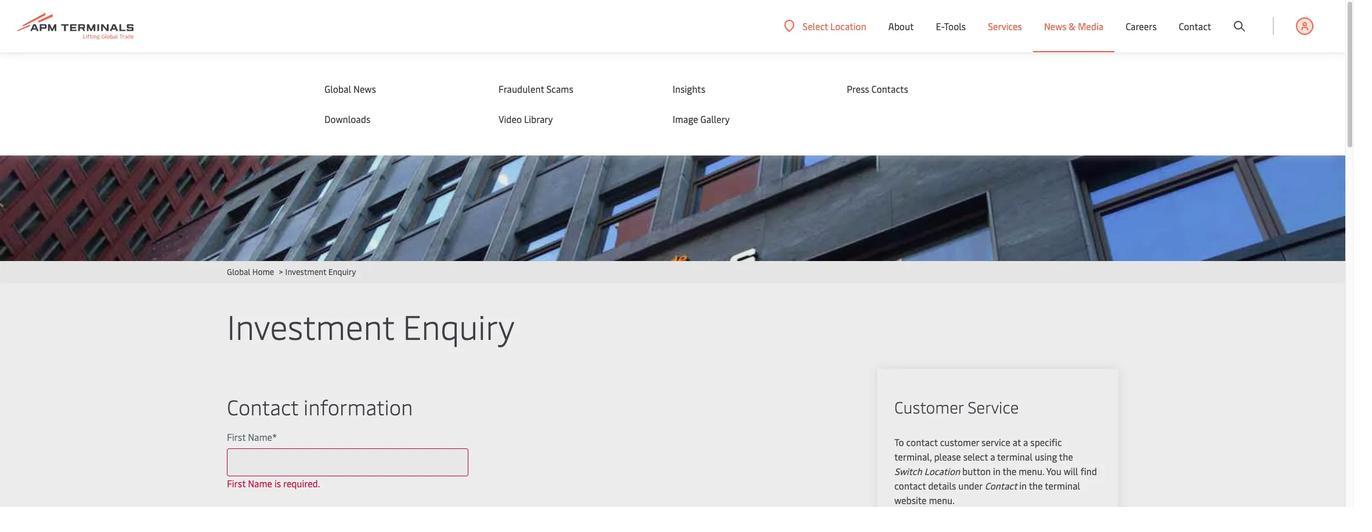 Task type: describe. For each thing, give the bounding box(es) containing it.
first name
[[227, 431, 272, 443]]

find
[[1081, 465, 1097, 478]]

contact inside to contact customer service at a specific terminal, please select a terminal using the switch location
[[906, 436, 938, 449]]

in inside button in the menu. you will find contact details under
[[993, 465, 1001, 478]]

services button
[[988, 0, 1022, 52]]

contact inside button in the menu. you will find contact details under
[[894, 479, 926, 492]]

select
[[963, 450, 988, 463]]

image gallery link
[[673, 113, 824, 125]]

menu. inside button in the menu. you will find contact details under
[[1019, 465, 1044, 478]]

press contacts link
[[847, 82, 998, 95]]

news & media
[[1044, 20, 1104, 33]]

terminal,
[[894, 450, 932, 463]]

news inside popup button
[[1044, 20, 1067, 33]]

0 vertical spatial enquiry
[[328, 266, 356, 277]]

to
[[894, 436, 904, 449]]

select
[[803, 19, 828, 32]]

select location button
[[784, 19, 866, 32]]

0 horizontal spatial location
[[830, 19, 866, 32]]

gallery
[[700, 113, 730, 125]]

contact button
[[1179, 0, 1211, 52]]

using
[[1035, 450, 1057, 463]]

will
[[1064, 465, 1078, 478]]

about
[[888, 20, 914, 33]]

1 vertical spatial a
[[990, 450, 995, 463]]

button
[[962, 465, 991, 478]]

terminal inside to contact customer service at a specific terminal, please select a terminal using the switch location
[[997, 450, 1033, 463]]

global for global home > investment enquiry
[[227, 266, 250, 277]]

menu. inside in the terminal website menu.
[[929, 494, 955, 507]]

global home link
[[227, 266, 274, 277]]

location inside to contact customer service at a specific terminal, please select a terminal using the switch location
[[924, 465, 960, 478]]

press
[[847, 82, 869, 95]]

insights link
[[673, 82, 824, 95]]

media
[[1078, 20, 1104, 33]]

careers
[[1126, 20, 1157, 33]]

global home > investment enquiry
[[227, 266, 356, 277]]

first for first name is required.
[[227, 477, 246, 490]]

downloads
[[324, 113, 370, 125]]

specific
[[1030, 436, 1062, 449]]

customer service
[[894, 396, 1019, 418]]

1 horizontal spatial enquiry
[[403, 303, 515, 349]]

first name is required.
[[227, 477, 320, 490]]

investment enquiry
[[227, 303, 515, 349]]

required.
[[283, 477, 320, 490]]

customer
[[940, 436, 979, 449]]

contacts
[[871, 82, 908, 95]]

First Name text field
[[227, 449, 468, 477]]

e-tools button
[[936, 0, 966, 52]]

the inside to contact customer service at a specific terminal, please select a terminal using the switch location
[[1059, 450, 1073, 463]]

global for global news
[[324, 82, 351, 95]]

video library
[[499, 113, 553, 125]]

e-tools
[[936, 20, 966, 33]]

downloads link
[[324, 113, 475, 125]]

e-
[[936, 20, 944, 33]]



Task type: locate. For each thing, give the bounding box(es) containing it.
global up the downloads
[[324, 82, 351, 95]]

news up the downloads
[[353, 82, 376, 95]]

news
[[1044, 20, 1067, 33], [353, 82, 376, 95]]

services
[[988, 20, 1022, 33]]

0 vertical spatial global
[[324, 82, 351, 95]]

1 vertical spatial contact
[[227, 392, 298, 421]]

1 vertical spatial global
[[227, 266, 250, 277]]

0 vertical spatial terminal
[[997, 450, 1033, 463]]

1 vertical spatial name
[[248, 477, 272, 490]]

1 horizontal spatial in
[[1019, 479, 1027, 492]]

information
[[304, 392, 413, 421]]

button in the menu. you will find contact details under
[[894, 465, 1097, 492]]

2 horizontal spatial the
[[1059, 450, 1073, 463]]

menu. down details
[[929, 494, 955, 507]]

0 horizontal spatial terminal
[[997, 450, 1033, 463]]

0 vertical spatial investment
[[285, 266, 326, 277]]

0 vertical spatial location
[[830, 19, 866, 32]]

0 vertical spatial menu.
[[1019, 465, 1044, 478]]

service
[[968, 396, 1019, 418]]

details
[[928, 479, 956, 492]]

0 vertical spatial in
[[993, 465, 1001, 478]]

0 horizontal spatial contact
[[227, 392, 298, 421]]

fraudulent scams link
[[499, 82, 649, 95]]

the inside button in the menu. you will find contact details under
[[1003, 465, 1017, 478]]

please
[[934, 450, 961, 463]]

careers button
[[1126, 0, 1157, 52]]

the inside in the terminal website menu.
[[1029, 479, 1043, 492]]

the up will at the bottom of page
[[1059, 450, 1073, 463]]

the
[[1059, 450, 1073, 463], [1003, 465, 1017, 478], [1029, 479, 1043, 492]]

terminal down at
[[997, 450, 1033, 463]]

name left is on the bottom of the page
[[248, 477, 272, 490]]

switch
[[894, 465, 922, 478]]

0 horizontal spatial menu.
[[929, 494, 955, 507]]

the down using
[[1029, 479, 1043, 492]]

about button
[[888, 0, 914, 52]]

press contacts
[[847, 82, 908, 95]]

0 horizontal spatial global
[[227, 266, 250, 277]]

contact up 'first name'
[[227, 392, 298, 421]]

terminal inside in the terminal website menu.
[[1045, 479, 1080, 492]]

global left home
[[227, 266, 250, 277]]

1 vertical spatial first
[[227, 477, 246, 490]]

tools
[[944, 20, 966, 33]]

1 horizontal spatial the
[[1029, 479, 1043, 492]]

0 horizontal spatial the
[[1003, 465, 1017, 478]]

1 vertical spatial enquiry
[[403, 303, 515, 349]]

2 vertical spatial contact
[[985, 479, 1019, 492]]

customer
[[894, 396, 964, 418]]

1 horizontal spatial location
[[924, 465, 960, 478]]

0 vertical spatial the
[[1059, 450, 1073, 463]]

1 vertical spatial menu.
[[929, 494, 955, 507]]

0 vertical spatial name
[[248, 431, 272, 443]]

news left "&"
[[1044, 20, 1067, 33]]

fraudulent scams
[[499, 82, 573, 95]]

&
[[1069, 20, 1076, 33]]

0 horizontal spatial enquiry
[[328, 266, 356, 277]]

apm terminals headquarters image
[[0, 52, 1345, 261]]

video
[[499, 113, 522, 125]]

the down at
[[1003, 465, 1017, 478]]

investment
[[285, 266, 326, 277], [227, 303, 394, 349]]

insights
[[673, 82, 705, 95]]

1 horizontal spatial terminal
[[1045, 479, 1080, 492]]

investment down global home > investment enquiry
[[227, 303, 394, 349]]

2 name from the top
[[248, 477, 272, 490]]

0 vertical spatial contact
[[906, 436, 938, 449]]

0 vertical spatial first
[[227, 431, 246, 443]]

first for first name
[[227, 431, 246, 443]]

contact information
[[227, 392, 413, 421]]

terminal down will at the bottom of page
[[1045, 479, 1080, 492]]

at
[[1013, 436, 1021, 449]]

global news link
[[324, 82, 475, 95]]

menu.
[[1019, 465, 1044, 478], [929, 494, 955, 507]]

1 first from the top
[[227, 431, 246, 443]]

image
[[673, 113, 698, 125]]

location up details
[[924, 465, 960, 478]]

name for first name is required.
[[248, 477, 272, 490]]

terminal
[[997, 450, 1033, 463], [1045, 479, 1080, 492]]

1 vertical spatial investment
[[227, 303, 394, 349]]

in the terminal website menu.
[[894, 479, 1080, 507]]

1 vertical spatial news
[[353, 82, 376, 95]]

news & media button
[[1044, 0, 1104, 52]]

1 vertical spatial location
[[924, 465, 960, 478]]

0 horizontal spatial news
[[353, 82, 376, 95]]

website
[[894, 494, 927, 507]]

contact
[[906, 436, 938, 449], [894, 479, 926, 492]]

in
[[993, 465, 1001, 478], [1019, 479, 1027, 492]]

library
[[524, 113, 553, 125]]

you
[[1046, 465, 1062, 478]]

1 vertical spatial contact
[[894, 479, 926, 492]]

2 horizontal spatial contact
[[1179, 20, 1211, 33]]

contact down 'button'
[[985, 479, 1019, 492]]

1 horizontal spatial menu.
[[1019, 465, 1044, 478]]

>
[[279, 266, 283, 277]]

2 vertical spatial the
[[1029, 479, 1043, 492]]

name up the first name is required.
[[248, 431, 272, 443]]

to contact customer service at a specific terminal, please select a terminal using the switch location
[[894, 436, 1073, 478]]

fraudulent
[[499, 82, 544, 95]]

home
[[252, 266, 274, 277]]

global
[[324, 82, 351, 95], [227, 266, 250, 277]]

2 first from the top
[[227, 477, 246, 490]]

location right select
[[830, 19, 866, 32]]

video library link
[[499, 113, 649, 125]]

0 horizontal spatial in
[[993, 465, 1001, 478]]

1 horizontal spatial global
[[324, 82, 351, 95]]

contact up website
[[894, 479, 926, 492]]

a right at
[[1023, 436, 1028, 449]]

contact
[[1179, 20, 1211, 33], [227, 392, 298, 421], [985, 479, 1019, 492]]

1 horizontal spatial contact
[[985, 479, 1019, 492]]

1 vertical spatial terminal
[[1045, 479, 1080, 492]]

0 vertical spatial a
[[1023, 436, 1028, 449]]

select location
[[803, 19, 866, 32]]

a down the service
[[990, 450, 995, 463]]

is
[[274, 477, 281, 490]]

1 vertical spatial in
[[1019, 479, 1027, 492]]

name
[[248, 431, 272, 443], [248, 477, 272, 490]]

in inside in the terminal website menu.
[[1019, 479, 1027, 492]]

investment right >
[[285, 266, 326, 277]]

0 vertical spatial contact
[[1179, 20, 1211, 33]]

a
[[1023, 436, 1028, 449], [990, 450, 995, 463]]

in right 'button'
[[993, 465, 1001, 478]]

global news
[[324, 82, 376, 95]]

under
[[958, 479, 982, 492]]

contact for contact information
[[227, 392, 298, 421]]

menu. down using
[[1019, 465, 1044, 478]]

1 horizontal spatial news
[[1044, 20, 1067, 33]]

1 vertical spatial the
[[1003, 465, 1017, 478]]

name for first name
[[248, 431, 272, 443]]

scams
[[546, 82, 573, 95]]

service
[[982, 436, 1010, 449]]

1 horizontal spatial a
[[1023, 436, 1028, 449]]

first
[[227, 431, 246, 443], [227, 477, 246, 490]]

0 horizontal spatial a
[[990, 450, 995, 463]]

image gallery
[[673, 113, 730, 125]]

contact for the contact dropdown button
[[1179, 20, 1211, 33]]

enquiry
[[328, 266, 356, 277], [403, 303, 515, 349]]

in down at
[[1019, 479, 1027, 492]]

contact right careers dropdown button at the right of the page
[[1179, 20, 1211, 33]]

location
[[830, 19, 866, 32], [924, 465, 960, 478]]

0 vertical spatial news
[[1044, 20, 1067, 33]]

contact up the terminal,
[[906, 436, 938, 449]]

1 name from the top
[[248, 431, 272, 443]]



Task type: vqa. For each thing, say whether or not it's contained in the screenshot.
MORE
no



